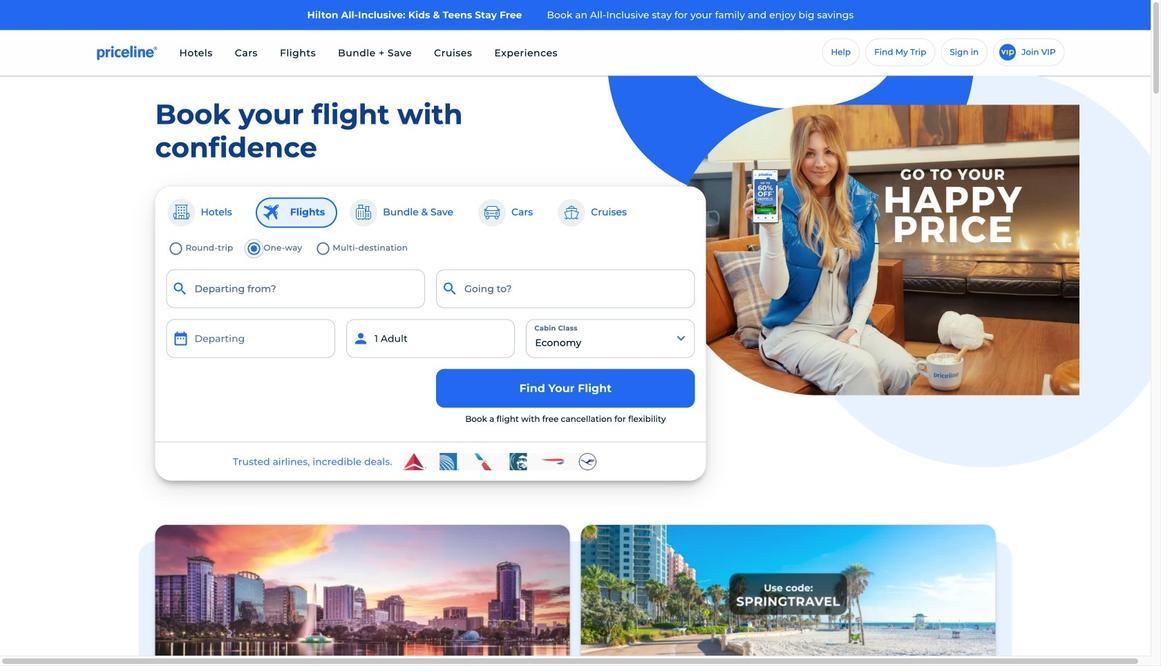Task type: describe. For each thing, give the bounding box(es) containing it.
vip badge icon image
[[1000, 44, 1017, 61]]

types of travel tab list
[[166, 198, 695, 228]]

none button inside flight-search-form element
[[166, 319, 335, 358]]

Departing from? field
[[166, 269, 425, 308]]

none field departing from?
[[166, 269, 425, 308]]

Going to? field
[[436, 269, 695, 308]]

flight-search-form element
[[161, 239, 701, 430]]



Task type: vqa. For each thing, say whether or not it's contained in the screenshot.
the vip badge icon at the top right
yes



Task type: locate. For each thing, give the bounding box(es) containing it.
0 horizontal spatial none field
[[166, 269, 425, 308]]

None field
[[166, 269, 425, 308], [436, 269, 695, 308]]

1 horizontal spatial none field
[[436, 269, 695, 308]]

none field going to?
[[436, 269, 695, 308]]

1 none field from the left
[[166, 269, 425, 308]]

partner airline logos image
[[403, 453, 597, 470]]

None button
[[166, 319, 335, 358]]

2 none field from the left
[[436, 269, 695, 308]]

priceline.com home image
[[97, 45, 157, 61]]



